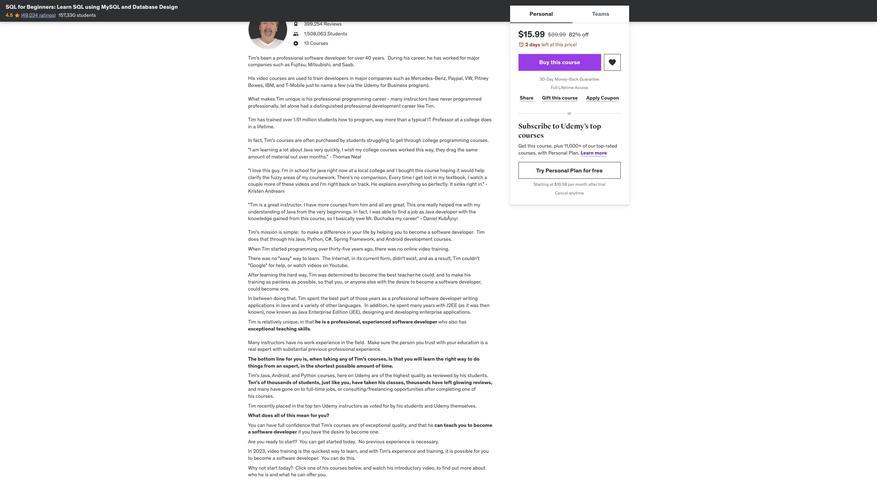 Task type: locate. For each thing, give the bounding box(es) containing it.
enterprise
[[420, 309, 443, 315]]

no up substantial
[[298, 339, 303, 345]]

1 horizontal spatial developer.
[[452, 229, 475, 235]]

a inside many instructors have no work experience in the field.  make sure the person you trust with your education is a real expert with substantial previous professional experience.
[[486, 339, 488, 345]]

in inside tim is relatively unique, in that he is a professional, experienced software developer who also has exceptional teaching skills .
[[300, 319, 304, 325]]

0 vertical spatial about
[[290, 147, 303, 153]]

here
[[337, 372, 347, 379]]

0 horizontal spatial has
[[258, 116, 265, 123]]

all up full
[[274, 412, 280, 419]]

1 horizontal spatial does
[[262, 412, 273, 419]]

a right than
[[408, 116, 411, 123]]

1 horizontal spatial i'm
[[320, 181, 327, 187]]

learning up material on the left of the page
[[261, 147, 278, 153]]

programming
[[342, 96, 372, 102], [440, 137, 470, 143], [288, 246, 318, 252]]

tab list
[[510, 6, 630, 23]]

amount inside the "i am learning a lot about java very quickly. i wish my college courses worked this way, they drag the same amount of material out over months." - thomas neal
[[248, 153, 265, 160]]

worked for for
[[443, 55, 459, 61]]

neal
[[352, 153, 362, 160]]

course inside button
[[563, 59, 581, 66]]

1 horizontal spatial years
[[369, 295, 381, 301]]

0 horizontal spatial many
[[391, 96, 403, 102]]

professional
[[277, 55, 304, 61], [314, 96, 341, 102], [345, 103, 371, 109], [392, 295, 419, 301], [328, 346, 355, 352]]

it up textbook,
[[457, 167, 460, 174]]

0 horizontal spatial way,
[[299, 272, 308, 278]]

developer down helped
[[436, 208, 458, 215]]

0 horizontal spatial get
[[318, 438, 325, 445]]

2 thousands from the left
[[407, 379, 431, 385]]

our
[[589, 143, 596, 149]]

0 vertical spatial what
[[248, 96, 260, 102]]

college
[[464, 116, 480, 123], [423, 137, 439, 143], [363, 147, 379, 153], [370, 167, 386, 174]]

courses, inside "get this course, plus 11,000+ of our top-rated courses, with personal plan."
[[519, 150, 537, 156]]

of down school
[[297, 174, 301, 180]]

0 vertical spatial it
[[457, 167, 460, 174]]

major down tim's been a professional software developer for over 40 years.  during his career, he has worked for major companies such as fujitsu, mitsubishi, and saab. on the top of the page
[[355, 75, 368, 81]]

program,
[[354, 116, 374, 123]]

0 horizontal spatial course,
[[310, 215, 326, 222]]

a inside can teach you to become a software developer
[[248, 429, 251, 435]]

tim's down "knowledge"
[[248, 229, 260, 235]]

started up "easy" in the bottom left of the page
[[271, 246, 287, 252]]

has inside tim is relatively unique, in that he is a professional, experienced software developer who also has exceptional teaching skills .
[[459, 319, 467, 325]]

worked inside tim's been a professional software developer for over 40 years.  during his career, he has worked for major companies such as fujitsu, mitsubishi, and saab.
[[443, 55, 459, 61]]

his
[[248, 75, 255, 81]]

out right material on the left of the page
[[291, 153, 298, 160]]

this down $89.99
[[556, 41, 564, 48]]

such
[[273, 61, 284, 68], [394, 75, 404, 81]]

few
[[338, 82, 346, 88]]

(49,034 ratings)
[[21, 12, 56, 18]]

course for gift this course
[[563, 95, 578, 101]]

1 vertical spatial learn
[[581, 150, 594, 156]]

as up addition,
[[382, 295, 387, 301]]

to left train
[[308, 75, 312, 81]]

when
[[310, 356, 322, 362]]

watch inside when tim started programming over thirty-five years ago, there was no online video training. there was no "easy" way to learn.  the internet, in its current form, didn't exist, and as a result, tim couldn't "google" for help, or watch videos on youtube. after learning the hard way, tim was determined to become the best teacher he could, and to make his training as painless as possible, so that you, or anyone else with the desire to become a software developer, could become one. in between doing that, tim spent the best part of those years as a professional software developer writing applications in java and a variety of other languages.  in addition, he spent many years with j2ee (as it was then known), now known as java enterprise edition (jee), designing and developing enterprise applications.
[[293, 262, 307, 268]]

get up quickest
[[318, 438, 325, 445]]

i inside the "i am learning a lot about java very quickly. i wish my college courses worked this way, they drag the same amount of material out over months." - thomas neal
[[342, 147, 344, 153]]

days
[[530, 41, 541, 48]]

1 vertical spatial way,
[[299, 272, 308, 278]]

try
[[537, 167, 545, 174]]

such left fujitsu,
[[273, 61, 284, 68]]

courses, inside the bottom line for you is, when taking any of tim's courses, is that you will learn the right way to do things from an expert, in the shortest possible amount of time. tim's java, android, and python courses, here on udemy are of the highest quality as reviewed by his students. ten's of thousands of students, just like you, have taken his classes, thousands have left glowing reviews, and many have gone on to full-time jobs, or consulting/freelancing opportunities after completing one of his courses. tim recently placed in the top ten udemy instructors as voted for by his students and udemy themselves. what does all of this mean for you?
[[318, 372, 336, 379]]

in inside tim has trained over 1.51 million students how to program, way more than a typical it professor at a college does in a lifetime.
[[248, 123, 252, 130]]

courses. up training. at the bottom
[[434, 236, 453, 242]]

development inside the tim's mission is simple:  to make a difference in your life by helping you to become a software developer.  tim does that through his java, python, c#, spring framework, and android development courses.
[[404, 236, 433, 242]]

"i for "i love this guy. i'm in school for java right now at a local college and i bought this course hoping it would help clarify the fuzzy areas of my coursework. there's no comparison. every time i get lost in my textbook, i watch a couple more of these videos and i'm right back on track. he explains everything so perfectly. it sinks right in." - kristen andreani
[[248, 167, 251, 174]]

- left daniel
[[420, 215, 423, 222]]

clarify
[[248, 174, 262, 180]]

0 vertical spatial make
[[307, 229, 319, 235]]

time inside "i love this guy. i'm in school for java right now at a local college and i bought this course hoping it would help clarify the fuzzy areas of my coursework. there's no comparison. every time i get lost in my textbook, i watch a couple more of these videos and i'm right back on track. he explains everything so perfectly. it sinks right in." - kristen andreani
[[402, 174, 412, 180]]

courses,
[[519, 150, 537, 156], [318, 372, 336, 379]]

there
[[375, 246, 387, 252]]

java up known
[[281, 302, 290, 308]]

1 horizontal spatial way,
[[425, 147, 435, 153]]

one up job
[[417, 202, 426, 208]]

course, inside "tim is a great instructor, i have more courses from him and all are great. this one really helped me with my understanding of java from the very beginnings. in fact, i was able to find a job as java developer with the knowledge gained from this course, so i basically owe mr. buchalka my career" - daniel kubã¡nyi
[[310, 215, 326, 222]]

1 vertical spatial learning
[[260, 272, 278, 278]]

personal up the $16.58
[[546, 167, 569, 174]]

tim inside tim has trained over 1.51 million students how to program, way more than a typical it professor at a college does in a lifetime.
[[248, 116, 256, 123]]

back
[[340, 181, 350, 187]]

what up 'professionally,'
[[248, 96, 260, 102]]

0 vertical spatial learn
[[57, 3, 72, 10]]

1 horizontal spatial best
[[387, 272, 397, 278]]

0 horizontal spatial possible
[[336, 363, 356, 369]]

software inside tim's been a professional software developer for over 40 years.  during his career, he has worked for major companies such as fujitsu, mitsubishi, and saab.
[[305, 55, 324, 61]]

xsmall image for 13 courses
[[293, 40, 299, 47]]

1 vertical spatial instructors
[[261, 339, 285, 345]]

a left few
[[334, 82, 337, 88]]

can teach you to become a software developer
[[248, 422, 493, 435]]

0 vertical spatial one
[[417, 202, 426, 208]]

have inside "tim is a great instructor, i have more courses from him and all are great. this one really helped me with my understanding of java from the very beginnings. in fact, i was able to find a job as java developer with the knowledge gained from this course, so i basically owe mr. buchalka my career" - daniel kubã¡nyi
[[306, 202, 317, 208]]

all inside the bottom line for you is, when taking any of tim's courses, is that you will learn the right way to do things from an expert, in the shortest possible amount of time. tim's java, android, and python courses, here on udemy are of the highest quality as reviewed by his students. ten's of thousands of students, just like you, have taken his classes, thousands have left glowing reviews, and many have gone on to full-time jobs, or consulting/freelancing opportunities after completing one of his courses. tim recently placed in the top ten udemy instructors as voted for by his students and udemy themselves. what does all of this mean for you?
[[274, 412, 280, 419]]

0 vertical spatial so
[[422, 181, 427, 187]]

career
[[373, 96, 387, 102], [402, 103, 416, 109]]

shortest
[[315, 363, 335, 369]]

for inside "i love this guy. i'm in school for java right now at a local college and i bought this course hoping it would help clarify the fuzzy areas of my coursework. there's no comparison. every time i get lost in my textbook, i watch a couple more of these videos and i'm right back on track. he explains everything so perfectly. it sinks right in." - kristen andreani
[[310, 167, 316, 174]]

this inside "get this course, plus 11,000+ of our top-rated courses, with personal plan."
[[528, 143, 536, 149]]

buy this course
[[540, 59, 581, 66]]

"i left the love on the top of page
[[248, 167, 251, 174]]

1 horizontal spatial top
[[591, 122, 602, 131]]

0 horizontal spatial companies
[[248, 61, 272, 68]]

java
[[304, 147, 313, 153], [287, 208, 296, 215], [426, 208, 435, 215], [281, 302, 290, 308], [298, 309, 308, 315]]

software inside the are you ready to start?  you can get started today.  no previous experience is necessary. in 2023, video training is the quickest way to learn, and with tim's experience and training, it is possible for you to become a software developer.  you can do this. why not start today?  click one of his courses below, and watch his introductory video, to find out more about who he is and what he can offer you.
[[277, 455, 296, 461]]

1 vertical spatial possible
[[455, 448, 473, 454]]

2 vertical spatial experience
[[392, 448, 416, 454]]

experience down quality,
[[386, 438, 410, 445]]

1 "i from the top
[[248, 147, 251, 153]]

worked for this
[[399, 147, 415, 153]]

experience up his introductory
[[392, 448, 416, 454]]

is up the "time."
[[389, 356, 393, 362]]

your inside many instructors have no work experience in the field.  make sure the person you trust with your education is a real expert with substantial previous professional experience.
[[447, 339, 457, 345]]

tim's inside the tim's mission is simple:  to make a difference in your life by helping you to become a software developer.  tim does that through his java, python, c#, spring framework, and android development courses.
[[248, 229, 260, 235]]

as inside "tim is a great instructor, i have more courses from him and all are great. this one really helped me with my understanding of java from the very beginnings. in fact, i was able to find a job as java developer with the knowledge gained from this course, so i basically owe mr. buchalka my career" - daniel kubã¡nyi
[[420, 208, 424, 215]]

find inside "tim is a great instructor, i have more courses from him and all are great. this one really helped me with my understanding of java from the very beginnings. in fact, i was able to find a job as java developer with the knowledge gained from this course, so i basically owe mr. buchalka my career" - daniel kubã¡nyi
[[398, 208, 407, 215]]

the inside the are you ready to start?  you can get started today.  no previous experience is necessary. in 2023, video training is the quickest way to learn, and with tim's experience and training, it is possible for you to become a software developer.  you can do this. why not start today?  click one of his courses below, and watch his introductory video, to find out more about who he is and what he can offer you.
[[303, 448, 310, 454]]

2 vertical spatial one
[[308, 465, 316, 471]]

learn.
[[308, 255, 320, 262]]

has inside tim's been a professional software developer for over 40 years.  during his career, he has worked for major companies such as fujitsu, mitsubishi, and saab.
[[434, 55, 442, 61]]

your left education
[[447, 339, 457, 345]]

course up back
[[563, 59, 581, 66]]

programmed
[[454, 96, 482, 102]]

as inside tim's been a professional software developer for over 40 years.  during his career, he has worked for major companies such as fujitsu, mitsubishi, and saab.
[[285, 61, 290, 68]]

0 vertical spatial learning
[[261, 147, 278, 153]]

or down "easy" in the bottom left of the page
[[288, 262, 292, 268]]

professional inside tim's been a professional software developer for over 40 years.  during his career, he has worked for major companies such as fujitsu, mitsubishi, and saab.
[[277, 55, 304, 61]]

field.
[[355, 339, 366, 345]]

professional inside when tim started programming over thirty-five years ago, there was no online video training. there was no "easy" way to learn.  the internet, in its current form, didn't exist, and as a result, tim couldn't "google" for help, or watch videos on youtube. after learning the hard way, tim was determined to become the best teacher he could, and to make his training as painless as possible, so that you, or anyone else with the desire to become a software developer, could become one. in between doing that, tim spent the best part of those years as a professional software developer writing applications in java and a variety of other languages.  in addition, he spent many years with j2ee (as it was then known), now known as java enterprise edition (jee), designing and developing enterprise applications.
[[392, 295, 419, 301]]

0 vertical spatial top
[[591, 122, 602, 131]]

and down ten's
[[248, 386, 256, 392]]

what
[[248, 96, 260, 102], [248, 412, 261, 419]]

out inside the "i am learning a lot about java very quickly. i wish my college courses worked this way, they drag the same amount of material out over months." - thomas neal
[[291, 153, 298, 160]]

java up daniel
[[426, 208, 435, 215]]

personal up the $15.99
[[530, 10, 554, 17]]

as down training. at the bottom
[[429, 255, 434, 262]]

then
[[480, 302, 490, 308]]

to up anyone
[[354, 272, 359, 278]]

top up our on the right
[[591, 122, 602, 131]]

more inside "i love this guy. i'm in school for java right now at a local college and i bought this course hoping it would help clarify the fuzzy areas of my coursework. there's no comparison. every time i get lost in my textbook, i watch a couple more of these videos and i'm right back on track. he explains everything so perfectly. it sinks right in." - kristen andreani
[[264, 181, 276, 187]]

1 horizontal spatial thousands
[[407, 379, 431, 385]]

0 horizontal spatial amount
[[248, 153, 265, 160]]

teacher
[[398, 272, 415, 278]]

buy this course button
[[519, 54, 602, 71]]

such up business
[[394, 75, 404, 81]]

0 horizontal spatial thousands
[[267, 379, 292, 385]]

what up you
[[248, 412, 261, 419]]

as right quality
[[427, 372, 432, 379]]

0 vertical spatial videos
[[296, 181, 310, 187]]

courses. up same
[[471, 137, 489, 143]]

find inside the are you ready to start?  you can get started today.  no previous experience is necessary. in 2023, video training is the quickest way to learn, and with tim's experience and training, it is possible for you to become a software developer.  you can do this. why not start today?  click one of his courses below, and watch his introductory video, to find out more about who he is and what he can offer you.
[[443, 465, 451, 471]]

coursework.
[[310, 174, 336, 180]]

placed
[[276, 403, 291, 409]]

in right placed
[[292, 403, 296, 409]]

java down variety
[[298, 309, 308, 315]]

with right the trust
[[437, 339, 446, 345]]

0 horizontal spatial after
[[425, 386, 435, 392]]

1 horizontal spatial watch
[[373, 465, 386, 471]]

1 horizontal spatial time
[[402, 174, 412, 180]]

personal
[[530, 10, 554, 17], [549, 150, 568, 156], [546, 167, 569, 174]]

videos
[[296, 181, 310, 187], [308, 262, 322, 268]]

1 vertical spatial through
[[270, 236, 287, 242]]

1 vertical spatial now
[[266, 309, 276, 315]]

tim
[[276, 96, 285, 102], [248, 116, 256, 123], [262, 246, 270, 252], [248, 319, 256, 325]]

you?
[[319, 412, 330, 419]]

udemy up taken in the bottom left of the page
[[355, 372, 371, 379]]

1 vertical spatial videos
[[308, 262, 322, 268]]

possible,
[[298, 279, 317, 285]]

start
[[267, 465, 278, 471]]

it inside the are you ready to start?  you can get started today.  no previous experience is necessary. in 2023, video training is the quickest way to learn, and with tim's experience and training, it is possible for you to become a software developer.  you can do this. why not start today?  click one of his courses below, and watch his introductory video, to find out more about who he is and what he can offer you.
[[446, 448, 449, 454]]

1 horizontal spatial get
[[396, 137, 403, 143]]

course,
[[537, 143, 553, 149], [310, 215, 326, 222]]

1 horizontal spatial course,
[[537, 143, 553, 149]]

spent
[[397, 302, 409, 308]]

right left in."
[[467, 181, 477, 187]]

tim was
[[309, 272, 327, 278]]

1 vertical spatial courses,
[[318, 372, 336, 379]]

c#,
[[325, 236, 333, 242]]

software down kubã¡nyi
[[432, 229, 451, 235]]

in inside his video courses are used to train developers in major companies such as mercedes-benz, paypal, vw, pitney bowes, ibm, and t-mobile just to name a few (via the udemy for business program).
[[350, 75, 354, 81]]

this inside button
[[551, 59, 561, 66]]

1 vertical spatial so
[[327, 215, 333, 222]]

2 vertical spatial course
[[425, 167, 440, 174]]

it down writing at the bottom of page
[[466, 302, 469, 308]]

at inside "i love this guy. i'm in school for java right now at a local college and i bought this course hoping it would help clarify the fuzzy areas of my coursework. there's no comparison. every time i get lost in my textbook, i watch a couple more of these videos and i'm right back on track. he explains everything so perfectly. it sinks right in." - kristen andreani
[[349, 167, 353, 174]]

have inside the bottom line for you is, when taking any of tim's courses, is that you will learn the right way to do things from an expert, in the shortest possible amount of time. tim's java, android, and python courses, here on udemy are of the highest quality as reviewed by his students. ten's of thousands of students, just like you, have taken his classes, thousands have left glowing reviews, and many have gone on to full-time jobs, or consulting/freelancing opportunities after completing one of his courses. tim recently placed in the top ten udemy instructors as voted for by his students and udemy themselves. what does all of this mean for you?
[[432, 379, 443, 385]]

in up any
[[341, 339, 345, 345]]

1 vertical spatial career
[[402, 103, 416, 109]]

hoping
[[441, 167, 456, 174]]

(49,034
[[21, 12, 38, 18]]

tim's up ten's
[[248, 372, 260, 379]]

known),
[[248, 309, 265, 315]]

as inside his video courses are used to train developers in major companies such as mercedes-benz, paypal, vw, pitney bowes, ibm, and t-mobile just to name a few (via the udemy for business program).
[[405, 75, 410, 81]]

0 horizontal spatial find
[[398, 208, 407, 215]]

of inside "get this course, plus 11,000+ of our top-rated courses, with personal plan."
[[583, 143, 588, 149]]

has for tim is relatively unique, in that he is a professional, experienced software developer who also has exceptional teaching skills .
[[459, 319, 467, 325]]

2 vertical spatial it
[[446, 448, 449, 454]]

now up is relatively
[[266, 309, 276, 315]]

as right job
[[420, 208, 424, 215]]

a left lot
[[279, 147, 282, 153]]

students down distinguished
[[318, 116, 337, 123]]

no inside "i love this guy. i'm in school for java right now at a local college and i bought this course hoping it would help clarify the fuzzy areas of my coursework. there's no comparison. every time i get lost in my textbook, i watch a couple more of these videos and i'm right back on track. he explains everything so perfectly. it sinks right in." - kristen andreani
[[354, 174, 360, 180]]

1 horizontal spatial about
[[473, 465, 486, 471]]

years up addition,
[[369, 295, 381, 301]]

its
[[357, 255, 362, 262]]

courses down struggling
[[381, 147, 398, 153]]

2 horizontal spatial so
[[422, 181, 427, 187]]

thirty-
[[329, 246, 343, 252]]

a right education
[[486, 339, 488, 345]]

who
[[439, 319, 448, 325], [248, 471, 257, 478]]

learning inside when tim started programming over thirty-five years ago, there was no online video training. there was no "easy" way to learn.  the internet, in its current form, didn't exist, and as a result, tim couldn't "google" for help, or watch videos on youtube. after learning the hard way, tim was determined to become the best teacher he could, and to make his training as painless as possible, so that you, or anyone else with the desire to become a software developer, could become one. in between doing that, tim spent the best part of those years as a professional software developer writing applications in java and a variety of other languages.  in addition, he spent many years with j2ee (as it was then known), now known as java enterprise edition (jee), designing and developing enterprise applications.
[[260, 272, 278, 278]]

this inside the bottom line for you is, when taking any of tim's courses, is that you will learn the right way to do things from an expert, in the shortest possible amount of time. tim's java, android, and python courses, here on udemy are of the highest quality as reviewed by his students. ten's of thousands of students, just like you, have taken his classes, thousands have left glowing reviews, and many have gone on to full-time jobs, or consulting/freelancing opportunities after completing one of his courses. tim recently placed in the top ten udemy instructors as voted for by his students and udemy themselves. what does all of this mean for you?
[[287, 412, 296, 419]]

over inside when tim started programming over thirty-five years ago, there was no online video training. there was no "easy" way to learn.  the internet, in its current form, didn't exist, and as a result, tim couldn't "google" for help, or watch videos on youtube. after learning the hard way, tim was determined to become the best teacher he could, and to make his training as painless as possible, so that you, or anyone else with the desire to become a software developer, could become one. in between doing that, tim spent the best part of those years as a professional software developer writing applications in java and a variety of other languages.  in addition, he spent many years with j2ee (as it was then known), now known as java enterprise edition (jee), designing and developing enterprise applications.
[[319, 246, 328, 252]]

0 vertical spatial course,
[[537, 143, 553, 149]]

1 horizontal spatial all
[[379, 202, 384, 208]]

way inside the are you ready to start?  you can get started today.  no previous experience is necessary. in 2023, video training is the quickest way to learn, and with tim's experience and training, it is possible for you to become a software developer.  you can do this. why not start today?  click one of his courses below, and watch his introductory video, to find out more about who he is and what he can offer you.
[[331, 448, 340, 454]]

at inside tim has trained over 1.51 million students how to program, way more than a typical it professor at a college does in a lifetime.
[[455, 116, 459, 123]]

between
[[254, 295, 273, 301]]

worked
[[443, 55, 459, 61], [399, 147, 415, 153]]

through down typical
[[404, 137, 422, 143]]

one inside the bottom line for you is, when taking any of tim's courses, is that you will learn the right way to do things from an expert, in the shortest possible amount of time. tim's java, android, and python courses, here on udemy are of the highest quality as reviewed by his students. ten's of thousands of students, just like you, have taken his classes, thousands have left glowing reviews, and many have gone on to full-time jobs, or consulting/freelancing opportunities after completing one of his courses. tim recently placed in the top ten udemy instructors as voted for by his students and udemy themselves. what does all of this mean for you?
[[462, 386, 471, 392]]

0 horizontal spatial developer.
[[297, 455, 319, 461]]

android
[[386, 236, 403, 242]]

fact, up am
[[254, 137, 263, 143]]

that inside tim is relatively unique, in that he is a professional, experienced software developer who also has exceptional teaching skills .
[[305, 319, 314, 325]]

line
[[276, 356, 285, 362]]

desire
[[396, 279, 410, 285], [331, 429, 345, 435]]

-
[[388, 96, 390, 102], [330, 153, 332, 160], [486, 181, 488, 187], [420, 215, 423, 222]]

after inside starting at $16.58 per month after trial cancel anytime
[[589, 182, 598, 187]]

with right learn,
[[369, 448, 379, 454]]

1 horizontal spatial one.
[[370, 429, 380, 435]]

get this course, plus 11,000+ of our top-rated courses, with personal plan.
[[519, 143, 618, 156]]

0 horizontal spatial learn
[[57, 3, 72, 10]]

benz,
[[435, 75, 447, 81]]

1 vertical spatial started
[[327, 438, 342, 445]]

sql up 4.5 in the top left of the page
[[6, 3, 17, 10]]

make
[[307, 229, 319, 235], [452, 272, 464, 278]]

0 horizontal spatial started
[[271, 246, 287, 252]]

wishlist image
[[609, 58, 617, 66]]

1 what from the top
[[248, 96, 260, 102]]

it inside when tim started programming over thirty-five years ago, there was no online video training. there was no "easy" way to learn.  the internet, in its current form, didn't exist, and as a result, tim couldn't "google" for help, or watch videos on youtube. after learning the hard way, tim was determined to become the best teacher he could, and to make his training as painless as possible, so that you, or anyone else with the desire to become a software developer, could become one. in between doing that, tim spent the best part of those years as a professional software developer writing applications in java and a variety of other languages.  in addition, he spent many years with j2ee (as it was then known), now known as java enterprise edition (jee), designing and developing enterprise applications.
[[466, 302, 469, 308]]

courses inside the subscribe to udemy's top courses
[[519, 131, 544, 140]]

that left the you,
[[325, 279, 334, 285]]

1 horizontal spatial find
[[443, 465, 451, 471]]

0 vertical spatial experience
[[316, 339, 340, 345]]

just down train
[[306, 82, 314, 88]]

2 what from the top
[[248, 412, 261, 419]]

are inside "tim is a great instructor, i have more courses from him and all are great. this one really helped me with my understanding of java from the very beginnings. in fact, i was able to find a job as java developer with the knowledge gained from this course, so i basically owe mr. buchalka my career" - daniel kubã¡nyi
[[385, 202, 392, 208]]

the inside "i love this guy. i'm in school for java right now at a local college and i bought this course hoping it would help clarify the fuzzy areas of my coursework. there's no comparison. every time i get lost in my textbook, i watch a couple more of these videos and i'm right back on track. he explains everything so perfectly. it sinks right in." - kristen andreani
[[263, 174, 270, 180]]

1 vertical spatial exceptional
[[366, 422, 391, 428]]

your inside the tim's mission is simple:  to make a difference in your life by helping you to become a software developer.  tim does that through his java, python, c#, spring framework, and android development courses.
[[353, 229, 362, 235]]

exist,
[[407, 255, 418, 262]]

great
[[268, 202, 279, 208]]

from
[[349, 202, 359, 208], [297, 208, 307, 215], [290, 215, 300, 222], [264, 363, 276, 369]]

0 horizontal spatial i'm
[[282, 167, 289, 174]]

0 horizontal spatial so
[[318, 279, 324, 285]]

at down "$15.99 $89.99 82% off"
[[550, 41, 555, 48]]

now
[[339, 167, 348, 174], [266, 309, 276, 315]]

tim's been a professional software developer for over 40 years.  during his career, he has worked for major companies such as fujitsu, mitsubishi, and saab.
[[248, 55, 480, 68]]

0 horizontal spatial just
[[306, 82, 314, 88]]

career down his video courses are used to train developers in major companies such as mercedes-benz, paypal, vw, pitney bowes, ibm, and t-mobile just to name a few (via the udemy for business program).
[[373, 96, 387, 102]]

1 horizontal spatial companies
[[369, 75, 393, 81]]

software down "developing" on the bottom left
[[393, 319, 413, 325]]

0 vertical spatial your
[[353, 229, 362, 235]]

0 horizontal spatial make
[[307, 229, 319, 235]]

2 vertical spatial instructors
[[339, 403, 363, 409]]

videos down learn.
[[308, 262, 322, 268]]

let
[[281, 103, 286, 109]]

left inside the bottom line for you is, when taking any of tim's courses, is that you will learn the right way to do things from an expert, in the shortest possible amount of time. tim's java, android, and python courses, here on udemy are of the highest quality as reviewed by his students. ten's of thousands of students, just like you, have taken his classes, thousands have left glowing reviews, and many have gone on to full-time jobs, or consulting/freelancing opportunities after completing one of his courses. tim recently placed in the top ten udemy instructors as voted for by his students and udemy themselves. what does all of this mean for you?
[[444, 379, 452, 385]]

also
[[449, 319, 458, 325]]

java inside the "i am learning a lot about java very quickly. i wish my college courses worked this way, they drag the same amount of material out over months." - thomas neal
[[304, 147, 313, 153]]

his right "during"
[[404, 55, 410, 61]]

college inside "i love this guy. i'm in school for java right now at a local college and i bought this course hoping it would help clarify the fuzzy areas of my coursework. there's no comparison. every time i get lost in my textbook, i watch a couple more of these videos and i'm right back on track. he explains everything so perfectly. it sinks right in." - kristen andreani
[[370, 167, 386, 174]]

tim.
[[426, 103, 435, 109]]

he inside the are you ready to start?  you can get started today.  no previous experience is necessary. in 2023, video training is the quickest way to learn, and with tim's experience and training, it is possible for you to become a software developer.  you can do this. why not start today?  click one of his courses below, and watch his introductory video, to find out more about who he is and what he can offer you.
[[259, 471, 264, 478]]

tim spent
[[298, 295, 320, 301]]

you, have
[[341, 379, 363, 385]]

instructors
[[404, 96, 428, 102], [261, 339, 285, 345], [339, 403, 363, 409]]

video down ready
[[268, 448, 279, 454]]

courses. inside the tim's mission is simple:  to make a difference in your life by helping you to become a software developer.  tim does that through his java, python, c#, spring framework, and android development courses.
[[434, 236, 453, 242]]

0 horizontal spatial programming
[[288, 246, 318, 252]]

0 horizontal spatial do
[[340, 455, 346, 461]]

could,
[[422, 272, 436, 278]]

0 vertical spatial course
[[563, 59, 581, 66]]

way, up "possible,"
[[299, 272, 308, 278]]

from inside the bottom line for you is, when taking any of tim's courses, is that you will learn the right way to do things from an expert, in the shortest possible amount of time. tim's java, android, and python courses, here on udemy are of the highest quality as reviewed by his students. ten's of thousands of students, just like you, have taken his classes, thousands have left glowing reviews, and many have gone on to full-time jobs, or consulting/freelancing opportunities after completing one of his courses. tim recently placed in the top ten udemy instructors as voted for by his students and udemy themselves. what does all of this mean for you?
[[264, 363, 276, 369]]

to left udemy's at right
[[553, 122, 560, 131]]

tim has trained over 1.51 million students how to program, way more than a typical it professor at a college does in a lifetime.
[[248, 116, 492, 130]]

2 vertical spatial get
[[318, 438, 325, 445]]

0 vertical spatial very
[[314, 147, 323, 153]]

2 vertical spatial has
[[459, 319, 467, 325]]

0 vertical spatial out
[[291, 153, 298, 160]]

track.
[[358, 181, 370, 187]]

1 horizontal spatial programming
[[342, 96, 372, 102]]

textbook,
[[446, 174, 467, 180]]

0 vertical spatial desire
[[396, 279, 410, 285]]

to down train
[[315, 82, 320, 88]]

xsmall image
[[293, 30, 299, 37], [293, 40, 299, 47]]

those
[[356, 295, 368, 301]]

your up framework,
[[353, 229, 362, 235]]

1 horizontal spatial do
[[474, 356, 480, 362]]

his inside what makes tim unique is his professional programming career - many instructors have never programmed professionally, let alone had a distinguished professional development career like tim.
[[307, 96, 313, 102]]

0 horizontal spatial previous
[[309, 346, 327, 352]]

1 horizontal spatial it
[[457, 167, 460, 174]]

top inside the bottom line for you is, when taking any of tim's courses, is that you will learn the right way to do things from an expert, in the shortest possible amount of time. tim's java, android, and python courses, here on udemy are of the highest quality as reviewed by his students. ten's of thousands of students, just like you, have taken his classes, thousands have left glowing reviews, and many have gone on to full-time jobs, or consulting/freelancing opportunities after completing one of his courses. tim recently placed in the top ten udemy instructors as voted for by his students and udemy themselves. what does all of this mean for you?
[[306, 403, 313, 409]]

reviews,
[[473, 379, 493, 385]]

- down business
[[388, 96, 390, 102]]

very inside the "i am learning a lot about java very quickly. i wish my college courses worked this way, they drag the same amount of material out over months." - thomas neal
[[314, 147, 323, 153]]

daniel
[[424, 215, 438, 222]]

spring
[[334, 236, 349, 242]]

1 horizontal spatial possible
[[455, 448, 473, 454]]

a right it professor
[[461, 116, 463, 123]]

you,
[[335, 279, 344, 285]]

1 xsmall image from the top
[[293, 30, 299, 37]]

work
[[304, 339, 315, 345]]

previous inside the are you ready to start?  you can get started today.  no previous experience is necessary. in 2023, video training is the quickest way to learn, and with tim's experience and training, it is possible for you to become a software developer.  you can do this. why not start today?  click one of his courses below, and watch his introductory video, to find out more about who he is and what he can offer you.
[[366, 438, 385, 445]]

1 vertical spatial does
[[248, 236, 259, 242]]

by right life
[[371, 229, 376, 235]]

tim inside when tim started programming over thirty-five years ago, there was no online video training. there was no "easy" way to learn.  the internet, in its current form, didn't exist, and as a result, tim couldn't "google" for help, or watch videos on youtube. after learning the hard way, tim was determined to become the best teacher he could, and to make his training as painless as possible, so that you, or anyone else with the desire to become a software developer, could become one. in between doing that, tim spent the best part of those years as a professional software developer writing applications in java and a variety of other languages.  in addition, he spent many years with j2ee (as it was then known), now known as java enterprise edition (jee), designing and developing enterprise applications.
[[262, 246, 270, 252]]

result,
[[439, 255, 452, 262]]

watch inside "i love this guy. i'm in school for java right now at a local college and i bought this course hoping it would help clarify the fuzzy areas of my coursework. there's no comparison. every time i get lost in my textbook, i watch a couple more of these videos and i'm right back on track. he explains everything so perfectly. it sinks right in." - kristen andreani
[[471, 174, 484, 180]]

tab list containing personal
[[510, 6, 630, 23]]

it inside "i love this guy. i'm in school for java right now at a local college and i bought this course hoping it would help clarify the fuzzy areas of my coursework. there's no comparison. every time i get lost in my textbook, i watch a couple more of these videos and i'm right back on track. he explains everything so perfectly. it sinks right in." - kristen andreani
[[457, 167, 460, 174]]

career,
[[411, 55, 426, 61]]

become down the themselves.
[[474, 422, 493, 428]]

try personal plan for free link
[[519, 162, 621, 179]]

started
[[271, 246, 287, 252], [327, 438, 342, 445]]

that inside the tim's mission is simple:  to make a difference in your life by helping you to become a software developer.  tim does that through his java, python, c#, spring framework, and android development courses.
[[260, 236, 269, 242]]

experience up taking
[[316, 339, 340, 345]]

this right buy
[[551, 59, 561, 66]]

are
[[288, 75, 295, 81], [295, 137, 302, 143], [385, 202, 392, 208], [372, 372, 379, 379], [352, 422, 359, 428]]

what
[[279, 471, 290, 478]]

on right back
[[351, 181, 357, 187]]

2 xsmall image from the top
[[293, 40, 299, 47]]

no inside many instructors have no work experience in the field.  make sure the person you trust with your education is a real expert with substantial previous professional experience.
[[298, 339, 303, 345]]

0 horizontal spatial career
[[373, 96, 387, 102]]

way right quickest
[[331, 448, 340, 454]]

udemy inside his video courses are used to train developers in major companies such as mercedes-benz, paypal, vw, pitney bowes, ibm, and t-mobile just to name a few (via the udemy for business program).
[[364, 82, 380, 88]]

0 horizontal spatial best
[[329, 295, 339, 301]]

instructors up you can have full confidence that tim's courses are of exceptional quality, and that he at the left
[[339, 403, 363, 409]]

are up today.
[[352, 422, 359, 428]]

now inside "i love this guy. i'm in school for java right now at a local college and i bought this course hoping it would help clarify the fuzzy areas of my coursework. there's no comparison. every time i get lost in my textbook, i watch a couple more of these videos and i'm right back on track. he explains everything so perfectly. it sinks right in." - kristen andreani
[[339, 167, 348, 174]]

major inside tim's been a professional software developer for over 40 years.  during his career, he has worked for major companies such as fujitsu, mitsubishi, and saab.
[[468, 55, 480, 61]]

i
[[342, 147, 344, 153], [396, 167, 398, 174], [413, 174, 415, 180], [468, 174, 469, 180], [304, 202, 305, 208], [370, 208, 371, 215], [334, 215, 335, 222]]

1 horizontal spatial major
[[468, 55, 480, 61]]

1 horizontal spatial many
[[411, 302, 422, 308]]

fact, inside "tim is a great instructor, i have more courses from him and all are great. this one really helped me with my understanding of java from the very beginnings. in fact, i was able to find a job as java developer with the knowledge gained from this course, so i basically owe mr. buchalka my career" - daniel kubã¡nyi
[[359, 208, 369, 215]]

2 horizontal spatial it
[[466, 302, 469, 308]]

he left spent
[[390, 302, 396, 308]]

college inside the "i am learning a lot about java very quickly. i wish my college courses worked this way, they drag the same amount of material out over months." - thomas neal
[[363, 147, 379, 153]]

0 horizontal spatial fact,
[[254, 137, 263, 143]]

courses.
[[471, 137, 489, 143], [434, 236, 453, 242]]

a inside his video courses are used to train developers in major companies such as mercedes-benz, paypal, vw, pitney bowes, ibm, and t-mobile just to name a few (via the udemy for business program).
[[334, 82, 337, 88]]

today.
[[343, 438, 357, 445]]

course inside "i love this guy. i'm in school for java right now at a local college and i bought this course hoping it would help clarify the fuzzy areas of my coursework. there's no comparison. every time i get lost in my textbook, i watch a couple more of these videos and i'm right back on track. he explains everything so perfectly. it sinks right in." - kristen andreani
[[425, 167, 440, 174]]

2 vertical spatial does
[[262, 412, 273, 419]]

can
[[258, 422, 265, 428], [435, 422, 443, 428], [309, 438, 317, 445], [331, 455, 339, 461]]

0 vertical spatial programming
[[342, 96, 372, 102]]

developer. inside the are you ready to start?  you can get started today.  no previous experience is necessary. in 2023, video training is the quickest way to learn, and with tim's experience and training, it is possible for you to become a software developer.  you can do this. why not start today?  click one of his courses below, and watch his introductory video, to find out more about who he is and what he can offer you.
[[297, 455, 319, 461]]

understanding
[[248, 208, 280, 215]]

that down mission
[[260, 236, 269, 242]]

alarm image
[[519, 42, 524, 47]]

he inside tim is relatively unique, in that he is a professional, experienced software developer who also has exceptional teaching skills .
[[315, 319, 321, 325]]

t-
[[286, 82, 290, 88]]

2 horizontal spatial watch
[[471, 174, 484, 180]]

2 "i from the top
[[248, 167, 251, 174]]

in left lifetime.
[[248, 123, 252, 130]]

students inside tim has trained over 1.51 million students how to program, way more than a typical it professor at a college does in a lifetime.
[[318, 116, 337, 123]]

1 vertical spatial personal
[[549, 150, 568, 156]]

13 courses
[[304, 40, 328, 46]]

college inside tim has trained over 1.51 million students how to program, way more than a typical it professor at a college does in a lifetime.
[[464, 116, 480, 123]]

and right him
[[370, 202, 378, 208]]

and inside the tim's mission is simple:  to make a difference in your life by helping you to become a software developer.  tim does that through his java, python, c#, spring framework, and android development courses.
[[377, 236, 385, 242]]

1 vertical spatial programming
[[440, 137, 470, 143]]

you inside the tim's mission is simple:  to make a difference in your life by helping you to become a software developer.  tim does that through his java, python, c#, spring framework, and android development courses.
[[395, 229, 403, 235]]

development up online video
[[404, 236, 433, 242]]



Task type: describe. For each thing, give the bounding box(es) containing it.
0 vertical spatial best
[[387, 272, 397, 278]]

after
[[248, 272, 259, 278]]

to down you can have full confidence that tim's courses are of exceptional quality, and that he at the left
[[346, 429, 350, 435]]

a left result,
[[435, 255, 437, 262]]

to left full-
[[301, 386, 306, 392]]

software left 'developer,' in the bottom right of the page
[[439, 279, 458, 285]]

when
[[248, 246, 261, 252]]

tim inside tim is relatively unique, in that he is a professional, experienced software developer who also has exceptional teaching skills .
[[248, 319, 256, 325]]

been
[[261, 55, 272, 61]]

a inside what makes tim unique is his professional programming career - many instructors have never programmed professionally, let alone had a distinguished professional development career like tim.
[[310, 103, 313, 109]]

program).
[[409, 82, 430, 88]]

to right struggling
[[390, 137, 395, 143]]

with up line
[[273, 346, 282, 352]]

as up unique,
[[292, 309, 297, 315]]

possible inside the are you ready to start?  you can get started today.  no previous experience is necessary. in 2023, video training is the quickest way to learn, and with tim's experience and training, it is possible for you to become a software developer.  you can do this. why not start today?  click one of his courses below, and watch his introductory video, to find out more about who he is and what he can offer you.
[[455, 448, 473, 454]]

python,
[[308, 236, 324, 242]]

1 vertical spatial one.
[[370, 429, 380, 435]]

many inside what makes tim unique is his professional programming career - many instructors have never programmed professionally, let alone had a distinguished professional development career like tim.
[[391, 96, 403, 102]]

apply
[[587, 95, 600, 101]]

fujitsu,
[[291, 61, 307, 68]]

these
[[282, 181, 294, 187]]

such inside his video courses are used to train developers in major companies such as mercedes-benz, paypal, vw, pitney bowes, ibm, and t-mobile just to name a few (via the udemy for business program).
[[394, 75, 404, 81]]

developer inside when tim started programming over thirty-five years ago, there was no online video training. there was no "easy" way to learn.  the internet, in its current form, didn't exist, and as a result, tim couldn't "google" for help, or watch videos on youtube. after learning the hard way, tim was determined to become the best teacher he could, and to make his training as painless as possible, so that you, or anyone else with the desire to become a software developer, could become one. in between doing that, tim spent the best part of those years as a professional software developer writing applications in java and a variety of other languages.  in addition, he spent many years with j2ee (as it was then known), now known as java enterprise edition (jee), designing and developing enterprise applications.
[[440, 295, 462, 301]]

anyone
[[350, 279, 366, 285]]

1 vertical spatial udemy
[[355, 372, 371, 379]]

and right quality,
[[409, 422, 417, 428]]

to down result,
[[446, 272, 451, 278]]

are inside his video courses are used to train developers in major companies such as mercedes-benz, paypal, vw, pitney bowes, ibm, and t-mobile just to name a few (via the udemy for business program).
[[288, 75, 295, 81]]

my down school
[[302, 174, 309, 180]]

as down "hard"
[[292, 279, 297, 285]]

wish
[[345, 147, 355, 153]]

"i for "i am learning a lot about java very quickly. i wish my college courses worked this way, they drag the same amount of material out over months." - thomas neal
[[248, 147, 251, 153]]

1 horizontal spatial through
[[404, 137, 422, 143]]

to inside can teach you to become a software developer
[[468, 422, 473, 428]]

of up gone
[[293, 379, 298, 385]]

to inside "tim is a great instructor, i have more courses from him and all are great. this one really helped me with my understanding of java from the very beginnings. in fact, i was able to find a job as java developer with the knowledge gained from this course, so i basically owe mr. buchalka my career" - daniel kubã¡nyi
[[393, 208, 397, 215]]

taken
[[364, 379, 378, 385]]

consulting/freelancing
[[344, 386, 393, 392]]

of down fuzzy
[[277, 181, 281, 187]]

over inside the "i am learning a lot about java very quickly. i wish my college courses worked this way, they drag the same amount of material out over months." - thomas neal
[[299, 153, 308, 160]]

really
[[427, 202, 438, 208]]

for inside his video courses are used to train developers in major companies such as mercedes-benz, paypal, vw, pitney bowes, ibm, and t-mobile just to name a few (via the udemy for business program).
[[381, 82, 387, 88]]

software inside can teach you to become a software developer
[[252, 429, 273, 435]]

education
[[458, 339, 480, 345]]

what inside what makes tim unique is his professional programming career - many instructors have never programmed professionally, let alone had a distinguished professional development career like tim.
[[248, 96, 260, 102]]

java, inside the tim's mission is simple:  to make a difference in your life by helping you to become a software developer.  tim does that through his java, python, c#, spring framework, and android development courses.
[[296, 236, 306, 242]]

job
[[412, 208, 418, 215]]

is inside the bottom line for you is, when taking any of tim's courses, is that you will learn the right way to do things from an expert, in the shortest possible amount of time. tim's java, android, and python courses, here on udemy are of the highest quality as reviewed by his students. ten's of thousands of students, just like you, have taken his classes, thousands have left glowing reviews, and many have gone on to full-time jobs, or consulting/freelancing opportunities after completing one of his courses. tim recently placed in the top ten udemy instructors as voted for by his students and udemy themselves. what does all of this mean for you?
[[389, 356, 393, 362]]

over inside tim's been a professional software developer for over 40 years.  during his career, he has worked for major companies such as fujitsu, mitsubishi, and saab.
[[355, 55, 364, 61]]

more inside "tim is a great instructor, i have more courses from him and all are great. this one really helped me with my understanding of java from the very beginnings. in fact, i was able to find a job as java developer with the knowledge gained from this course, so i basically owe mr. buchalka my career" - daniel kubã¡nyi
[[318, 202, 329, 208]]

2 vertical spatial years
[[424, 302, 435, 308]]

of up if you have the desire to become one. on the bottom of the page
[[360, 422, 365, 428]]

business
[[388, 82, 408, 88]]

mysql
[[101, 3, 120, 10]]

and udemy
[[425, 403, 450, 409]]

like inside the bottom line for you is, when taking any of tim's courses, is that you will learn the right way to do things from an expert, in the shortest possible amount of time. tim's java, android, and python courses, here on udemy are of the highest quality as reviewed by his students. ten's of thousands of students, just like you, have taken his classes, thousands have left glowing reviews, and many have gone on to full-time jobs, or consulting/freelancing opportunities after completing one of his courses. tim recently placed in the top ten udemy instructors as voted for by his students and udemy themselves. what does all of this mean for you?
[[332, 379, 340, 385]]

and up every
[[387, 167, 395, 174]]

teams
[[593, 10, 610, 17]]

starting
[[534, 182, 549, 187]]

tim's down lifetime.
[[264, 137, 276, 143]]

amount inside the bottom line for you is, when taking any of tim's courses, is that you will learn the right way to do things from an expert, in the shortest possible amount of time. tim's java, android, and python courses, here on udemy are of the highest quality as reviewed by his students. ten's of thousands of students, just like you, have taken his classes, thousands have left glowing reviews, and many have gone on to full-time jobs, or consulting/freelancing opportunities after completing one of his courses. tim recently placed in the top ten udemy instructors as voted for by his students and udemy themselves. what does all of this mean for you?
[[357, 363, 375, 369]]

edition
[[333, 309, 348, 315]]

kubã¡nyi
[[439, 215, 458, 222]]

for inside the are you ready to start?  you can get started today.  no previous experience is necessary. in 2023, video training is the quickest way to learn, and with tim's experience and training, it is possible for you to become a software developer.  you can do this. why not start today?  click one of his courses below, and watch his introductory video, to find out more about who he is and what he can offer you.
[[474, 448, 480, 454]]

1 horizontal spatial courses.
[[471, 137, 489, 143]]

who inside tim is relatively unique, in that he is a professional, experienced software developer who also has exceptional teaching skills .
[[439, 319, 448, 325]]

is right training,
[[450, 448, 454, 454]]

through inside the tim's mission is simple:  to make a difference in your life by helping you to become a software developer.  tim does that through his java, python, c#, spring framework, and android development courses.
[[270, 236, 287, 242]]

and down addition,
[[386, 309, 394, 315]]

top-
[[597, 143, 606, 149]]

design
[[159, 3, 178, 10]]

a left lifetime.
[[253, 123, 256, 130]]

great.
[[393, 202, 406, 208]]

2 days left at this price!
[[526, 41, 577, 48]]

1 horizontal spatial exceptional
[[366, 422, 391, 428]]

get inside the are you ready to start?  you can get started today.  no previous experience is necessary. in 2023, video training is the quickest way to learn, and with tim's experience and training, it is possible for you to become a software developer.  you can do this. why not start today?  click one of his courses below, and watch his introductory video, to find out more about who he is and what he can offer you.
[[318, 438, 325, 445]]

courses inside the "i am learning a lot about java very quickly. i wish my college courses worked this way, they drag the same amount of material out over months." - thomas neal
[[381, 147, 398, 153]]

and down that,
[[292, 302, 300, 308]]

of up the many have
[[261, 379, 266, 385]]

has for tim's been a professional software developer for over 40 years.  during his career, he has worked for major companies such as fujitsu, mitsubishi, and saab.
[[434, 55, 442, 61]]

is inside the tim's mission is simple:  to make a difference in your life by helping you to become a software developer.  tim does that through his java, python, c#, spring framework, and android development courses.
[[279, 229, 282, 235]]

way, inside the "i am learning a lot about java very quickly. i wish my college courses worked this way, they drag the same amount of material out over months." - thomas neal
[[425, 147, 435, 153]]

2 sql from the left
[[73, 3, 84, 10]]

become up else
[[360, 272, 378, 278]]

2 vertical spatial personal
[[546, 167, 569, 174]]

and right learn,
[[360, 448, 368, 454]]

andreani
[[265, 188, 285, 194]]

1 vertical spatial years
[[369, 295, 381, 301]]

i up every
[[396, 167, 398, 174]]

quickly.
[[325, 147, 341, 153]]

with inside "get this course, plus 11,000+ of our top-rated courses, with personal plan."
[[538, 150, 548, 156]]

lifetime
[[559, 85, 574, 90]]

instructor,
[[281, 202, 303, 208]]

become inside the tim's mission is simple:  to make a difference in your life by helping you to become a software developer.  tim does that through his java, python, c#, spring framework, and android development courses.
[[409, 229, 427, 235]]

form,
[[381, 255, 392, 262]]

to up why
[[248, 455, 253, 461]]

right right java
[[327, 167, 338, 174]]

apply coupon
[[587, 95, 620, 101]]

and down necessary.
[[418, 448, 426, 454]]

teaching
[[276, 325, 297, 332]]

taking
[[324, 356, 339, 362]]

can right you
[[258, 422, 265, 428]]

learning inside the "i am learning a lot about java very quickly. i wish my college courses worked this way, they drag the same amount of material out over months." - thomas neal
[[261, 147, 278, 153]]

xsmall image for 1,508,063 students
[[293, 30, 299, 37]]

with down me
[[459, 208, 468, 215]]

0 horizontal spatial years
[[352, 246, 364, 252]]

was down android
[[388, 246, 397, 252]]

have right if
[[311, 429, 322, 435]]

of up enterprise on the bottom left of page
[[320, 302, 325, 308]]

they
[[436, 147, 446, 153]]

or right the you,
[[345, 279, 349, 285]]

to left learn.
[[303, 255, 307, 262]]

by up the wish
[[340, 137, 345, 143]]

i up everything at the left of the page
[[413, 174, 415, 180]]

companies inside tim's been a professional software developer for over 40 years.  during his career, he has worked for major companies such as fujitsu, mitsubishi, and saab.
[[248, 61, 272, 68]]

a down tim spent
[[301, 302, 303, 308]]

with up enterprise
[[436, 302, 446, 308]]

one inside "tim is a great instructor, i have more courses from him and all are great. this one really helped me with my understanding of java from the very beginnings. in fact, i was able to find a job as java developer with the knowledge gained from this course, so i basically owe mr. buchalka my career" - daniel kubã¡nyi
[[417, 202, 426, 208]]

painless
[[272, 279, 290, 285]]

developer inside tim is relatively unique, in that he is a professional, experienced software developer who also has exceptional teaching skills .
[[414, 319, 438, 325]]

his courses.
[[248, 393, 274, 399]]

with right me
[[464, 202, 473, 208]]

that up necessary.
[[418, 422, 427, 428]]

in up areas
[[290, 167, 294, 174]]

way inside tim has trained over 1.51 million students how to program, way more than a typical it professor at a college does in a lifetime.
[[375, 116, 384, 123]]

guy.
[[272, 167, 281, 174]]

programming inside what makes tim unique is his professional programming career - many instructors have never programmed professionally, let alone had a distinguished professional development career like tim.
[[342, 96, 372, 102]]

per
[[569, 182, 575, 187]]

in down "is,"
[[301, 363, 305, 369]]

0 horizontal spatial desire
[[331, 429, 345, 435]]

a down daniel
[[428, 229, 431, 235]]

a up 'python,'
[[320, 229, 323, 235]]

lost
[[424, 174, 432, 180]]

does inside the tim's mission is simple:  to make a difference in your life by helping you to become a software developer.  tim does that through his java, python, c#, spring framework, and android development courses.
[[248, 236, 259, 242]]

will
[[414, 356, 422, 362]]

he inside tim's been a professional software developer for over 40 years.  during his career, he has worked for major companies such as fujitsu, mitsubishi, and saab.
[[428, 55, 433, 61]]

his down opportunities on the left bottom
[[397, 403, 403, 409]]

typical
[[412, 116, 427, 123]]

gift this course
[[543, 95, 578, 101]]

this right bought
[[415, 167, 424, 174]]

material
[[272, 153, 290, 160]]

by up glowing
[[454, 372, 459, 379]]

my left career"
[[396, 215, 402, 222]]

sure
[[381, 339, 391, 345]]

do inside the bottom line for you is, when taking any of tim's courses, is that you will learn the right way to do things from an expert, in the shortest possible amount of time. tim's java, android, and python courses, here on udemy are of the highest quality as reviewed by his students. ten's of thousands of students, just like you, have taken his classes, thousands have left glowing reviews, and many have gone on to full-time jobs, or consulting/freelancing opportunities after completing one of his courses. tim recently placed in the top ten udemy instructors as voted for by his students and udemy themselves. what does all of this mean for you?
[[474, 356, 480, 362]]

of up 'languages.'
[[350, 295, 355, 301]]

do inside the are you ready to start?  you can get started today.  no previous experience is necessary. in 2023, video training is the quickest way to learn, and with tim's experience and training, it is possible for you to become a software developer.  you can do this. why not start today?  click one of his courses below, and watch his introductory video, to find out more about who he is and what he can offer you.
[[340, 455, 346, 461]]

2 vertical spatial udemy
[[322, 403, 338, 409]]

reviewed
[[433, 372, 453, 379]]

1 vertical spatial experience
[[386, 438, 410, 445]]

he up necessary.
[[428, 422, 434, 428]]

and down 'expert,'
[[292, 372, 300, 379]]

of down the "time."
[[380, 372, 384, 379]]

themselves.
[[451, 403, 477, 409]]

does inside the bottom line for you is, when taking any of tim's courses, is that you will learn the right way to do things from an expert, in the shortest possible amount of time. tim's java, android, and python courses, here on udemy are of the highest quality as reviewed by his students. ten's of thousands of students, just like you, have taken his classes, thousands have left glowing reviews, and many have gone on to full-time jobs, or consulting/freelancing opportunities after completing one of his courses. tim recently placed in the top ten udemy instructors as voted for by his students and udemy themselves. what does all of this mean for you?
[[262, 412, 273, 419]]

to down career"
[[404, 229, 408, 235]]

watch inside the are you ready to start?  you can get started today.  no previous experience is necessary. in 2023, video training is the quickest way to learn, and with tim's experience and training, it is possible for you to become a software developer.  you can do this. why not start today?  click one of his courses below, and watch his introductory video, to find out more about who he is and what he can offer you.
[[373, 465, 386, 471]]

courses up lot
[[277, 137, 294, 143]]

java down instructor,
[[287, 208, 296, 215]]

in right lost
[[434, 174, 438, 180]]

in left the its
[[352, 255, 356, 262]]

right inside the bottom line for you is, when taking any of tim's courses, is that you will learn the right way to do things from an expert, in the shortest possible amount of time. tim's java, android, and python courses, here on udemy are of the highest quality as reviewed by his students. ten's of thousands of students, just like you, have taken his classes, thousands have left glowing reviews, and many have gone on to full-time jobs, or consulting/freelancing opportunities after completing one of his courses. tim recently placed in the top ten udemy instructors as voted for by his students and udemy themselves. what does all of this mean for you?
[[445, 356, 457, 362]]

you inside the bottom line for you is, when taking any of tim's courses, is that you will learn the right way to do things from an expert, in the shortest possible amount of time. tim's java, android, and python courses, here on udemy are of the highest quality as reviewed by his students. ten's of thousands of students, just like you, have taken his classes, thousands have left glowing reviews, and many have gone on to full-time jobs, or consulting/freelancing opportunities after completing one of his courses. tim recently placed in the top ten udemy instructors as voted for by his students and udemy themselves. what does all of this mean for you?
[[294, 356, 302, 362]]

on right gone
[[294, 386, 300, 392]]

of inside "tim is a great instructor, i have more courses from him and all are great. this one really helped me with my understanding of java from the very beginnings. in fact, i was able to find a job as java developer with the knowledge gained from this course, so i basically owe mr. buchalka my career" - daniel kubã¡nyi
[[281, 208, 286, 215]]

you
[[248, 422, 256, 428]]

he up to become
[[416, 272, 421, 278]]

from down instructor,
[[297, 208, 307, 215]]

instructors inside many instructors have no work experience in the field.  make sure the person you trust with your education is a real expert with substantial previous professional experience.
[[261, 339, 285, 345]]

many inside when tim started programming over thirty-five years ago, there was no online video training. there was no "easy" way to learn.  the internet, in its current form, didn't exist, and as a result, tim couldn't "google" for help, or watch videos on youtube. after learning the hard way, tim was determined to become the best teacher he could, and to make his training as painless as possible, so that you, or anyone else with the desire to become a software developer, could become one. in between doing that, tim spent the best part of those years as a professional software developer writing applications in java and a variety of other languages.  in addition, he spent many years with j2ee (as it was then known), now known as java enterprise edition (jee), designing and developing enterprise applications.
[[411, 302, 422, 308]]

i right instructor,
[[304, 202, 305, 208]]

expert
[[258, 346, 272, 352]]

plan
[[571, 167, 583, 174]]

he
[[371, 181, 378, 187]]

0 vertical spatial get
[[396, 137, 403, 143]]

way inside when tim started programming over thirty-five years ago, there was no online video training. there was no "easy" way to learn.  the internet, in its current form, didn't exist, and as a result, tim couldn't "google" for help, or watch videos on youtube. after learning the hard way, tim was determined to become the best teacher he could, and to make his training as painless as possible, so that you, or anyone else with the desire to become a software developer, could become one. in between doing that, tim spent the best part of those years as a professional software developer writing applications in java and a variety of other languages.  in addition, he spent many years with j2ee (as it was then known), now known as java enterprise edition (jee), designing and developing enterprise applications.
[[293, 255, 302, 262]]

gift this course link
[[541, 91, 580, 105]]

an
[[277, 363, 282, 369]]

right left back
[[328, 181, 338, 187]]

tim buchalka image
[[248, 10, 288, 49]]

make inside when tim started programming over thirty-five years ago, there was no online video training. there was no "easy" way to learn.  the internet, in its current form, didn't exist, and as a result, tim couldn't "google" for help, or watch videos on youtube. after learning the hard way, tim was determined to become the best teacher he could, and to make his training as painless as possible, so that you, or anyone else with the desire to become a software developer, could become one. in between doing that, tim spent the best part of those years as a professional software developer writing applications in java and a variety of other languages.  in addition, he spent many years with j2ee (as it was then known), now known as java enterprise edition (jee), designing and developing enterprise applications.
[[452, 272, 464, 278]]

"i am learning a lot about java very quickly. i wish my college courses worked this way, they drag the same amount of material out over months." - thomas neal
[[248, 147, 478, 160]]

known
[[277, 309, 291, 315]]

lifetime.
[[257, 123, 275, 130]]

a inside the are you ready to start?  you can get started today.  no previous experience is necessary. in 2023, video training is the quickest way to learn, and with tim's experience and training, it is possible for you to become a software developer.  you can do this. why not start today?  click one of his courses below, and watch his introductory video, to find out more about who he is and what he can offer you.
[[273, 455, 275, 461]]

learn,
[[347, 448, 359, 454]]

during
[[388, 55, 403, 61]]

drag
[[447, 147, 457, 153]]

tim inside what makes tim unique is his professional programming career - many instructors have never programmed professionally, let alone had a distinguished professional development career like tim.
[[276, 96, 285, 102]]

a left job
[[408, 208, 410, 215]]

157,330
[[59, 12, 76, 18]]

software inside tim is relatively unique, in that he is a professional, experienced software developer who also has exceptional teaching skills .
[[393, 319, 413, 325]]

a down could, on the bottom of page
[[435, 279, 438, 285]]

developer,
[[459, 279, 482, 285]]

and right below,
[[364, 465, 372, 471]]

- inside the "i am learning a lot about java very quickly. i wish my college courses worked this way, they drag the same amount of material out over months." - thomas neal
[[330, 153, 332, 160]]

by right voted
[[391, 403, 396, 409]]

opportunities
[[395, 386, 424, 392]]

that down you?
[[311, 422, 320, 428]]

in inside when tim started programming over thirty-five years ago, there was no online video training. there was no "easy" way to learn.  the internet, in its current form, didn't exist, and as a result, tim couldn't "google" for help, or watch videos on youtube. after learning the hard way, tim was determined to become the best teacher he could, and to make his training as painless as possible, so that you, or anyone else with the desire to become a software developer, could become one. in between doing that, tim spent the best part of those years as a professional software developer writing applications in java and a variety of other languages.  in addition, he spent many years with j2ee (as it was then known), now known as java enterprise edition (jee), designing and developing enterprise applications.
[[248, 295, 252, 301]]

399,254
[[304, 21, 323, 27]]

make inside the tim's mission is simple:  to make a difference in your life by helping you to become a software developer.  tim does that through his java, python, c#, spring framework, and android development courses.
[[307, 229, 319, 235]]

1 sql from the left
[[6, 3, 17, 10]]

"tim
[[248, 202, 258, 208]]

course for buy this course
[[563, 59, 581, 66]]

video inside the are you ready to start?  you can get started today.  no previous experience is necessary. in 2023, video training is the quickest way to learn, and with tim's experience and training, it is possible for you to become a software developer.  you can do this. why not start today?  click one of his courses below, and watch his introductory video, to find out more about who he is and what he can offer you.
[[268, 448, 279, 454]]

tim's inside the are you ready to start?  you can get started today.  no previous experience is necessary. in 2023, video training is the quickest way to learn, and with tim's experience and training, it is possible for you to become a software developer.  you can do this. why not start today?  click one of his courses below, and watch his introductory video, to find out more about who he is and what he can offer you.
[[380, 448, 391, 454]]

a up addition,
[[388, 295, 391, 301]]

bottom
[[258, 356, 275, 362]]

"i love this guy. i'm in school for java right now at a local college and i bought this course hoping it would help clarify the fuzzy areas of my coursework. there's no comparison. every time i get lost in my textbook, i watch a couple more of these videos and i'm right back on track. he explains everything so perfectly. it sinks right in." - kristen andreani
[[248, 167, 488, 194]]

determined
[[328, 272, 353, 278]]

just inside his video courses are used to train developers in major companies such as mercedes-benz, paypal, vw, pitney bowes, ibm, and t-mobile just to name a few (via the udemy for business program).
[[306, 82, 314, 88]]

can up quickest
[[309, 438, 317, 445]]

difference
[[324, 229, 346, 235]]

are you ready to start?  you can get started today.  no previous experience is necessary. in 2023, video training is the quickest way to learn, and with tim's experience and training, it is possible for you to become a software developer.  you can do this. why not start today?  click one of his courses below, and watch his introductory video, to find out more about who he is and what he can offer you.
[[248, 438, 489, 478]]

after inside the bottom line for you is, when taking any of tim's courses, is that you will learn the right way to do things from an expert, in the shortest possible amount of time. tim's java, android, and python courses, here on udemy are of the highest quality as reviewed by his students. ten's of thousands of students, just like you, have taken his classes, thousands have left glowing reviews, and many have gone on to full-time jobs, or consulting/freelancing opportunities after completing one of his courses. tim recently placed in the top ten udemy instructors as voted for by his students and udemy themselves. what does all of this mean for you?
[[425, 386, 435, 392]]

- inside "tim is a great instructor, i have more courses from him and all are great. this one really helped me with my understanding of java from the very beginnings. in fact, i was able to find a job as java developer with the knowledge gained from this course, so i basically owe mr. buchalka my career" - daniel kubã¡nyi
[[420, 215, 423, 222]]

database
[[133, 3, 158, 10]]

my up 'perfectly.'
[[439, 174, 445, 180]]

have inside many instructors have no work experience in the field.  make sure the person you trust with your education is a real expert with substantial previous professional experience.
[[286, 339, 296, 345]]

0 vertical spatial left
[[542, 41, 549, 48]]

by inside the tim's mission is simple:  to make a difference in your life by helping you to become a software developer.  tim does that through his java, python, c#, spring framework, and android development courses.
[[371, 229, 376, 235]]

plan.
[[569, 150, 580, 156]]

can up his courses
[[331, 455, 339, 461]]

to down instructor,
[[302, 229, 306, 235]]

i down beginnings.
[[334, 215, 335, 222]]

and right could, on the bottom of page
[[437, 272, 445, 278]]

to inside tim has trained over 1.51 million students how to program, way more than a typical it professor at a college does in a lifetime.
[[349, 116, 353, 123]]

today?
[[279, 465, 293, 471]]

in down doing
[[276, 302, 280, 308]]

and down coursework.
[[311, 181, 319, 187]]

1 thousands from the left
[[267, 379, 292, 385]]

with right else
[[378, 279, 387, 285]]

to left learn,
[[341, 448, 345, 454]]

substantial
[[283, 346, 307, 352]]

0 vertical spatial fact,
[[254, 137, 263, 143]]

399,254 reviews
[[304, 21, 342, 27]]

tim's inside tim's been a professional software developer for over 40 years.  during his career, he has worked for major companies such as fujitsu, mitsubishi, and saab.
[[248, 55, 260, 61]]

and inside his video courses are used to train developers in major companies such as mercedes-benz, paypal, vw, pitney bowes, ibm, and t-mobile just to name a few (via the udemy for business program).
[[277, 82, 285, 88]]

am
[[253, 147, 259, 153]]

for inside try personal plan for free link
[[584, 167, 591, 174]]

a right textbook,
[[485, 174, 488, 180]]

are inside the bottom line for you is, when taking any of tim's courses, is that you will learn the right way to do things from an expert, in the shortest possible amount of time. tim's java, android, and python courses, here on udemy are of the highest quality as reviewed by his students. ten's of thousands of students, just like you, have taken his classes, thousands have left glowing reviews, and many have gone on to full-time jobs, or consulting/freelancing opportunities after completing one of his courses. tim recently placed in the top ten udemy instructors as voted for by his students and udemy themselves. what does all of this mean for you?
[[372, 372, 379, 379]]

xsmall image
[[293, 21, 299, 28]]

very inside "tim is a great instructor, i have more courses from him and all are great. this one really helped me with my understanding of java from the very beginnings. in fact, i was able to find a job as java developer with the knowledge gained from this course, so i basically owe mr. buchalka my career" - daniel kubã¡nyi
[[317, 208, 326, 215]]

and right exist,
[[419, 255, 428, 262]]

struggling
[[367, 137, 389, 143]]

from left him
[[349, 202, 359, 208]]

students up the wish
[[347, 137, 366, 143]]

become up between
[[262, 285, 279, 292]]

tim recently
[[248, 403, 275, 409]]

of inside the "i am learning a lot about java very quickly. i wish my college courses worked this way, they drag the same amount of material out over months." - thomas neal
[[266, 153, 270, 160]]

completing
[[437, 386, 461, 392]]

of inside the are you ready to start?  you can get started today.  no previous experience is necessary. in 2023, video training is the quickest way to learn, and with tim's experience and training, it is possible for you to become a software developer.  you can do this. why not start today?  click one of his courses below, and watch his introductory video, to find out more about who he is and what he can offer you.
[[317, 465, 321, 471]]

experience.
[[356, 346, 382, 352]]

2
[[526, 41, 529, 48]]

no up help,
[[272, 255, 277, 262]]

day
[[547, 76, 554, 82]]

thomas
[[333, 153, 350, 160]]

become up today.
[[351, 429, 369, 435]]

this inside the "i am learning a lot about java very quickly. i wish my college courses worked this way, they drag the same amount of material out over months." - thomas neal
[[416, 147, 424, 153]]

1 horizontal spatial learn
[[581, 150, 594, 156]]

what inside the bottom line for you is, when taking any of tim's courses, is that you will learn the right way to do things from an expert, in the shortest possible amount of time. tim's java, android, and python courses, here on udemy are of the highest quality as reviewed by his students. ten's of thousands of students, just like you, have taken his classes, thousands have left glowing reviews, and many have gone on to full-time jobs, or consulting/freelancing opportunities after completing one of his courses. tim recently placed in the top ten udemy instructors as voted for by his students and udemy themselves. what does all of this mean for you?
[[248, 412, 261, 419]]

on up you, have
[[348, 372, 354, 379]]

like inside what makes tim unique is his professional programming career - many instructors have never programmed professionally, let alone had a distinguished professional development career like tim.
[[417, 103, 425, 109]]

as left voted
[[364, 403, 369, 409]]

developer inside tim's been a professional software developer for over 40 years.  during his career, he has worked for major companies such as fujitsu, mitsubishi, and saab.
[[325, 55, 347, 61]]

didn't
[[393, 255, 406, 262]]

such inside tim's been a professional software developer for over 40 years.  during his career, he has worked for major companies such as fujitsu, mitsubishi, and saab.
[[273, 61, 284, 68]]

trust
[[425, 339, 436, 345]]

money-
[[555, 76, 570, 82]]

of right any
[[349, 356, 354, 362]]

anytime
[[570, 190, 585, 196]]

full
[[551, 85, 558, 90]]

train
[[314, 75, 324, 81]]

mitsubishi,
[[308, 61, 332, 68]]

are left often
[[295, 137, 302, 143]]



Task type: vqa. For each thing, say whether or not it's contained in the screenshot.
start?
yes



